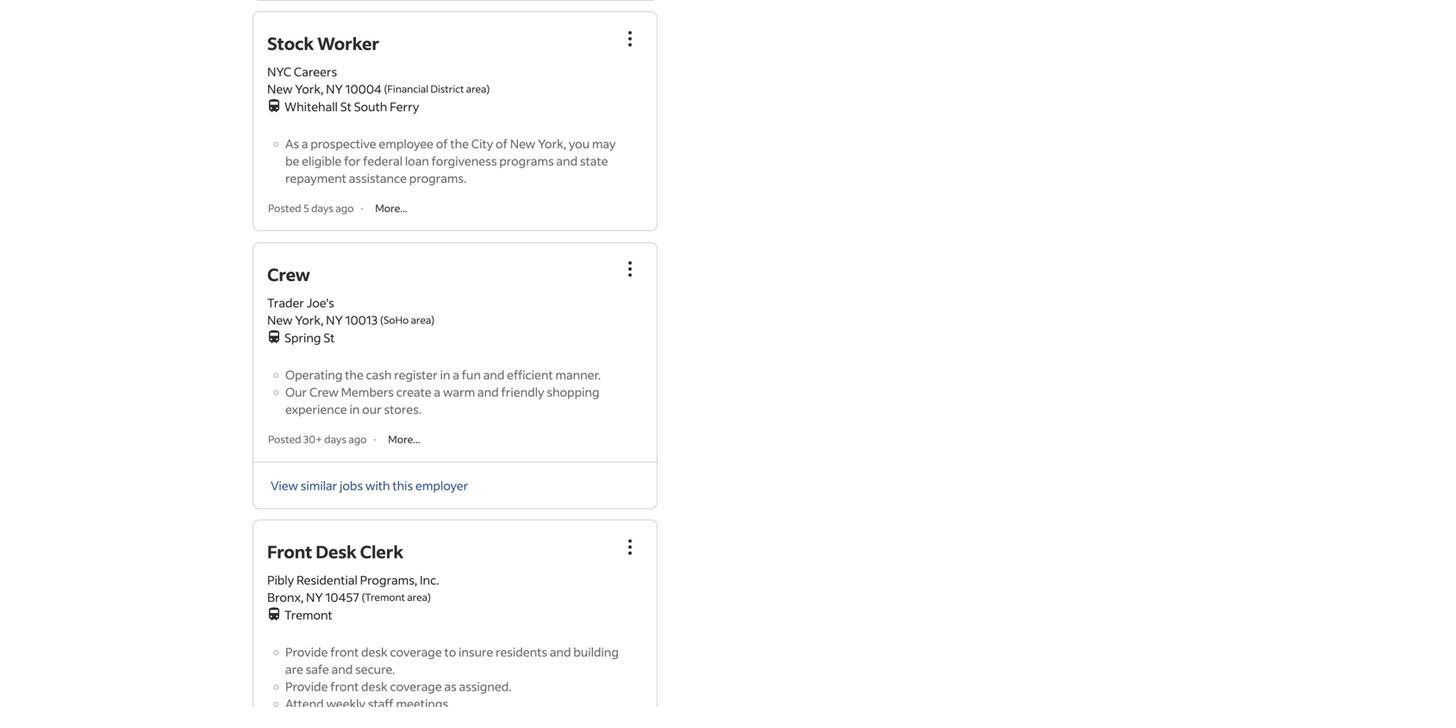 Task type: vqa. For each thing, say whether or not it's contained in the screenshot.
tab list
no



Task type: locate. For each thing, give the bounding box(es) containing it.
st left south at top
[[340, 99, 352, 114]]

ny for stock worker
[[326, 81, 343, 97]]

0 vertical spatial a
[[302, 136, 308, 151]]

our
[[362, 402, 382, 417]]

ny down joe's
[[326, 312, 343, 328]]

prospective
[[311, 136, 377, 151]]

ago for stock worker
[[336, 201, 354, 215]]

more... down stores.
[[388, 433, 421, 446]]

our
[[285, 384, 307, 400]]

) inside pibly residential programs, inc. bronx, ny 10457 ( tremont area )
[[428, 591, 431, 604]]

0 horizontal spatial of
[[436, 136, 448, 151]]

new for stock worker
[[267, 81, 293, 97]]

( for stock worker
[[384, 82, 388, 95]]

1 vertical spatial area
[[411, 314, 431, 327]]

job actions for front desk clerk is collapsed image
[[620, 537, 641, 557]]

new inside nyc careers new york, ny 10004 ( financial district area )
[[267, 81, 293, 97]]

2 vertical spatial )
[[428, 591, 431, 604]]

front
[[267, 540, 313, 563]]

front down secure.
[[331, 679, 359, 694]]

posted left 5
[[268, 201, 301, 215]]

1 horizontal spatial the
[[451, 136, 469, 151]]

1 vertical spatial ny
[[326, 312, 343, 328]]

0 horizontal spatial a
[[302, 136, 308, 151]]

ny inside pibly residential programs, inc. bronx, ny 10457 ( tremont area )
[[306, 589, 323, 605]]

more... for stock worker
[[375, 201, 408, 215]]

provide front desk coverage to insure residents and building are safe and secure. provide front desk coverage as assigned.
[[285, 644, 619, 694]]

1 vertical spatial desk
[[361, 679, 388, 694]]

provide down safe
[[285, 679, 328, 694]]

1 horizontal spatial (
[[380, 314, 384, 327]]

the up members
[[345, 367, 364, 383]]

0 vertical spatial transit information image
[[267, 96, 281, 112]]

0 vertical spatial ago
[[336, 201, 354, 215]]

area for stock worker
[[466, 82, 487, 95]]

a right as
[[302, 136, 308, 151]]

0 horizontal spatial the
[[345, 367, 364, 383]]

1 vertical spatial ago
[[349, 433, 367, 446]]

york, for crew
[[295, 312, 324, 328]]

1 horizontal spatial ·
[[374, 433, 376, 446]]

trader
[[267, 295, 304, 311]]

) for front desk clerk
[[428, 591, 431, 604]]

more... button down assistance
[[370, 201, 413, 216]]

of right city
[[496, 136, 508, 151]]

1 horizontal spatial in
[[440, 367, 451, 383]]

new down nyc
[[267, 81, 293, 97]]

tremont
[[365, 591, 405, 604], [285, 607, 333, 623]]

transit information image
[[267, 604, 281, 620]]

financial
[[388, 82, 429, 95]]

more... down assistance
[[375, 201, 408, 215]]

york, up spring st
[[295, 312, 324, 328]]

0 vertical spatial ·
[[361, 201, 363, 215]]

) right 'district'
[[487, 82, 490, 95]]

1 vertical spatial front
[[331, 679, 359, 694]]

1 front from the top
[[331, 644, 359, 660]]

0 vertical spatial new
[[267, 81, 293, 97]]

ny inside the "trader joe's new york, ny 10013 ( soho area )"
[[326, 312, 343, 328]]

area right 'district'
[[466, 82, 487, 95]]

spring st
[[285, 330, 335, 346]]

in
[[440, 367, 451, 383], [350, 402, 360, 417]]

york, inside nyc careers new york, ny 10004 ( financial district area )
[[295, 81, 324, 97]]

worker
[[317, 32, 379, 54]]

2 desk from the top
[[361, 679, 388, 694]]

0 vertical spatial desk
[[361, 644, 388, 660]]

0 horizontal spatial tremont
[[285, 607, 333, 623]]

area right soho
[[411, 314, 431, 327]]

transit information image for crew
[[267, 327, 281, 343]]

1 vertical spatial transit information image
[[267, 327, 281, 343]]

( inside the "trader joe's new york, ny 10013 ( soho area )"
[[380, 314, 384, 327]]

ferry
[[390, 99, 419, 114]]

2 transit information image from the top
[[267, 327, 281, 343]]

)
[[487, 82, 490, 95], [431, 314, 435, 327], [428, 591, 431, 604]]

1 desk from the top
[[361, 644, 388, 660]]

2 horizontal spatial a
[[453, 367, 459, 383]]

coverage left the to
[[390, 644, 442, 660]]

transit information image down nyc
[[267, 96, 281, 112]]

ny up "whitehall st south ferry"
[[326, 81, 343, 97]]

coverage left as
[[390, 679, 442, 694]]

more... button down stores.
[[383, 432, 426, 447]]

st
[[340, 99, 352, 114], [324, 330, 335, 346]]

and down the fun at the left bottom of the page
[[478, 384, 499, 400]]

1 vertical spatial provide
[[285, 679, 328, 694]]

the inside 'operating the cash register in a fun and efficient manner. our crew members create a warm and friendly shopping experience in our stores.'
[[345, 367, 364, 383]]

tremont down programs,
[[365, 591, 405, 604]]

0 vertical spatial the
[[451, 136, 469, 151]]

loan
[[405, 153, 429, 169]]

of
[[436, 136, 448, 151], [496, 136, 508, 151]]

more... button for crew
[[383, 432, 426, 447]]

2 front from the top
[[331, 679, 359, 694]]

more...
[[375, 201, 408, 215], [388, 433, 421, 446]]

posted 5 days ago ·
[[268, 201, 363, 215]]

1 horizontal spatial of
[[496, 136, 508, 151]]

ago down our
[[349, 433, 367, 446]]

) down inc. at the left bottom of page
[[428, 591, 431, 604]]

a inside as a prospective employee of the city of new york, you may be eligible for federal loan forgiveness programs and state repayment assistance programs.
[[302, 136, 308, 151]]

in up warm
[[440, 367, 451, 383]]

provide up safe
[[285, 644, 328, 660]]

days for crew
[[324, 433, 347, 446]]

0 vertical spatial days
[[311, 201, 334, 215]]

eligible
[[302, 153, 342, 169]]

ny down residential
[[306, 589, 323, 605]]

0 horizontal spatial st
[[324, 330, 335, 346]]

1 vertical spatial days
[[324, 433, 347, 446]]

new down "trader"
[[267, 312, 293, 328]]

( for crew
[[380, 314, 384, 327]]

new
[[267, 81, 293, 97], [510, 136, 536, 151], [267, 312, 293, 328]]

0 vertical spatial in
[[440, 367, 451, 383]]

crew
[[267, 263, 310, 286], [310, 384, 339, 400]]

the
[[451, 136, 469, 151], [345, 367, 364, 383]]

front up secure.
[[331, 644, 359, 660]]

crew up experience at the bottom of page
[[310, 384, 339, 400]]

trader joe's new york, ny 10013 ( soho area )
[[267, 295, 435, 328]]

area inside nyc careers new york, ny 10004 ( financial district area )
[[466, 82, 487, 95]]

0 vertical spatial coverage
[[390, 644, 442, 660]]

days for stock worker
[[311, 201, 334, 215]]

south
[[354, 99, 387, 114]]

provide
[[285, 644, 328, 660], [285, 679, 328, 694]]

building
[[574, 644, 619, 660]]

ny inside nyc careers new york, ny 10004 ( financial district area )
[[326, 81, 343, 97]]

0 vertical spatial more...
[[375, 201, 408, 215]]

programs,
[[360, 572, 418, 588]]

1 vertical spatial the
[[345, 367, 364, 383]]

the up forgiveness on the top left
[[451, 136, 469, 151]]

crew up "trader"
[[267, 263, 310, 286]]

2 horizontal spatial (
[[384, 82, 388, 95]]

york, up "whitehall"
[[295, 81, 324, 97]]

tremont down bronx,
[[285, 607, 333, 623]]

and down you
[[557, 153, 578, 169]]

job actions for stock worker is collapsed image
[[620, 29, 641, 49]]

1 vertical spatial crew
[[310, 384, 339, 400]]

posted left 30+
[[268, 433, 301, 446]]

st right the "spring"
[[324, 330, 335, 346]]

( right the 10013
[[380, 314, 384, 327]]

ago right 5
[[336, 201, 354, 215]]

and left the building
[[550, 644, 571, 660]]

1 vertical spatial ·
[[374, 433, 376, 446]]

city
[[472, 136, 494, 151]]

ny
[[326, 81, 343, 97], [326, 312, 343, 328], [306, 589, 323, 605]]

2 posted from the top
[[268, 433, 301, 446]]

view similar jobs with this employer
[[271, 478, 468, 493]]

0 vertical spatial provide
[[285, 644, 328, 660]]

area for front desk clerk
[[407, 591, 428, 604]]

( right 10004
[[384, 82, 388, 95]]

new inside the "trader joe's new york, ny 10013 ( soho area )"
[[267, 312, 293, 328]]

10013
[[345, 312, 378, 328]]

and
[[557, 153, 578, 169], [484, 367, 505, 383], [478, 384, 499, 400], [550, 644, 571, 660], [332, 661, 353, 677]]

2 vertical spatial (
[[362, 591, 365, 604]]

1 vertical spatial coverage
[[390, 679, 442, 694]]

of up forgiveness on the top left
[[436, 136, 448, 151]]

whitehall st south ferry
[[285, 99, 419, 114]]

area down inc. at the left bottom of page
[[407, 591, 428, 604]]

1 vertical spatial st
[[324, 330, 335, 346]]

) right soho
[[431, 314, 435, 327]]

desk up secure.
[[361, 644, 388, 660]]

in left our
[[350, 402, 360, 417]]

a
[[302, 136, 308, 151], [453, 367, 459, 383], [434, 384, 441, 400]]

coverage
[[390, 644, 442, 660], [390, 679, 442, 694]]

stock worker button
[[267, 32, 379, 54]]

2 vertical spatial ny
[[306, 589, 323, 605]]

insure
[[459, 644, 493, 660]]

0 horizontal spatial ·
[[361, 201, 363, 215]]

a left the fun at the left bottom of the page
[[453, 367, 459, 383]]

(
[[384, 82, 388, 95], [380, 314, 384, 327], [362, 591, 365, 604]]

desk down secure.
[[361, 679, 388, 694]]

shopping
[[547, 384, 600, 400]]

york, inside the "trader joe's new york, ny 10013 ( soho area )"
[[295, 312, 324, 328]]

secure.
[[355, 661, 395, 677]]

york,
[[295, 81, 324, 97], [538, 136, 567, 151], [295, 312, 324, 328]]

more... for crew
[[388, 433, 421, 446]]

posted
[[268, 201, 301, 215], [268, 433, 301, 446]]

0 vertical spatial york,
[[295, 81, 324, 97]]

front desk clerk button
[[267, 540, 404, 563]]

0 vertical spatial more... button
[[370, 201, 413, 216]]

1 horizontal spatial tremont
[[365, 591, 405, 604]]

1 vertical spatial posted
[[268, 433, 301, 446]]

1 vertical spatial tremont
[[285, 607, 333, 623]]

2 vertical spatial york,
[[295, 312, 324, 328]]

0 vertical spatial front
[[331, 644, 359, 660]]

1 horizontal spatial st
[[340, 99, 352, 114]]

1 vertical spatial (
[[380, 314, 384, 327]]

( right the '10457'
[[362, 591, 365, 604]]

desk
[[316, 540, 357, 563]]

warm
[[443, 384, 475, 400]]

you
[[569, 136, 590, 151]]

0 vertical spatial tremont
[[365, 591, 405, 604]]

( inside nyc careers new york, ny 10004 ( financial district area )
[[384, 82, 388, 95]]

2 coverage from the top
[[390, 679, 442, 694]]

) inside the "trader joe's new york, ny 10013 ( soho area )"
[[431, 314, 435, 327]]

1 vertical spatial )
[[431, 314, 435, 327]]

·
[[361, 201, 363, 215], [374, 433, 376, 446]]

front
[[331, 644, 359, 660], [331, 679, 359, 694]]

1 horizontal spatial a
[[434, 384, 441, 400]]

· for crew
[[374, 433, 376, 446]]

new inside as a prospective employee of the city of new york, you may be eligible for federal loan forgiveness programs and state repayment assistance programs.
[[510, 136, 536, 151]]

0 vertical spatial )
[[487, 82, 490, 95]]

pibly
[[267, 572, 294, 588]]

1 vertical spatial new
[[510, 136, 536, 151]]

· down our
[[374, 433, 376, 446]]

1 vertical spatial york,
[[538, 136, 567, 151]]

0 vertical spatial ny
[[326, 81, 343, 97]]

a left warm
[[434, 384, 441, 400]]

1 vertical spatial more...
[[388, 433, 421, 446]]

0 vertical spatial (
[[384, 82, 388, 95]]

area inside pibly residential programs, inc. bronx, ny 10457 ( tremont area )
[[407, 591, 428, 604]]

transit information image
[[267, 96, 281, 112], [267, 327, 281, 343]]

0 vertical spatial st
[[340, 99, 352, 114]]

2 vertical spatial new
[[267, 312, 293, 328]]

1 vertical spatial more... button
[[383, 432, 426, 447]]

1 horizontal spatial )
[[431, 314, 435, 327]]

0 horizontal spatial in
[[350, 402, 360, 417]]

0 vertical spatial area
[[466, 82, 487, 95]]

2 provide from the top
[[285, 679, 328, 694]]

york, left you
[[538, 136, 567, 151]]

2 horizontal spatial )
[[487, 82, 490, 95]]

days right 30+
[[324, 433, 347, 446]]

1 transit information image from the top
[[267, 96, 281, 112]]

1 posted from the top
[[268, 201, 301, 215]]

0 horizontal spatial )
[[428, 591, 431, 604]]

0 horizontal spatial (
[[362, 591, 365, 604]]

transit information image left the "spring"
[[267, 327, 281, 343]]

days right 5
[[311, 201, 334, 215]]

for
[[344, 153, 361, 169]]

2 vertical spatial area
[[407, 591, 428, 604]]

district
[[431, 82, 464, 95]]

) inside nyc careers new york, ny 10004 ( financial district area )
[[487, 82, 490, 95]]

days
[[311, 201, 334, 215], [324, 433, 347, 446]]

ago
[[336, 201, 354, 215], [349, 433, 367, 446]]

0 vertical spatial posted
[[268, 201, 301, 215]]

· down assistance
[[361, 201, 363, 215]]

· for stock worker
[[361, 201, 363, 215]]

area
[[466, 82, 487, 95], [411, 314, 431, 327], [407, 591, 428, 604]]

more... button
[[370, 201, 413, 216], [383, 432, 426, 447]]

10004
[[345, 81, 382, 97]]

new up programs
[[510, 136, 536, 151]]

desk
[[361, 644, 388, 660], [361, 679, 388, 694]]

posted for crew
[[268, 433, 301, 446]]



Task type: describe. For each thing, give the bounding box(es) containing it.
ago for crew
[[349, 433, 367, 446]]

employee
[[379, 136, 434, 151]]

and inside as a prospective employee of the city of new york, you may be eligible for federal loan forgiveness programs and state repayment assistance programs.
[[557, 153, 578, 169]]

0 vertical spatial crew
[[267, 263, 310, 286]]

ny for crew
[[326, 312, 343, 328]]

2 vertical spatial a
[[434, 384, 441, 400]]

be
[[285, 153, 300, 169]]

stores.
[[384, 402, 422, 417]]

similar
[[301, 478, 337, 493]]

( inside pibly residential programs, inc. bronx, ny 10457 ( tremont area )
[[362, 591, 365, 604]]

crew inside 'operating the cash register in a fun and efficient manner. our crew members create a warm and friendly shopping experience in our stores.'
[[310, 384, 339, 400]]

whitehall
[[285, 99, 338, 114]]

york, for stock worker
[[295, 81, 324, 97]]

transit information image for stock worker
[[267, 96, 281, 112]]

friendly
[[501, 384, 545, 400]]

) for stock worker
[[487, 82, 490, 95]]

programs
[[500, 153, 554, 169]]

new for crew
[[267, 312, 293, 328]]

york, inside as a prospective employee of the city of new york, you may be eligible for federal loan forgiveness programs and state repayment assistance programs.
[[538, 136, 567, 151]]

manner.
[[556, 367, 601, 383]]

residents
[[496, 644, 548, 660]]

10457
[[326, 589, 359, 605]]

members
[[341, 384, 394, 400]]

programs.
[[409, 170, 467, 186]]

repayment
[[285, 170, 347, 186]]

spring
[[285, 330, 321, 346]]

jobs
[[340, 478, 363, 493]]

front desk clerk
[[267, 540, 404, 563]]

crew button
[[267, 263, 310, 286]]

create
[[397, 384, 432, 400]]

are
[[285, 661, 303, 677]]

st for stock worker
[[340, 99, 352, 114]]

1 vertical spatial a
[[453, 367, 459, 383]]

st for crew
[[324, 330, 335, 346]]

the inside as a prospective employee of the city of new york, you may be eligible for federal loan forgiveness programs and state repayment assistance programs.
[[451, 136, 469, 151]]

residential
[[297, 572, 358, 588]]

nyc careers new york, ny 10004 ( financial district area )
[[267, 64, 490, 97]]

more... button for stock worker
[[370, 201, 413, 216]]

as
[[445, 679, 457, 694]]

and right the fun at the left bottom of the page
[[484, 367, 505, 383]]

view
[[271, 478, 298, 493]]

employer
[[416, 478, 468, 493]]

posted 30+ days ago ·
[[268, 433, 376, 446]]

as
[[285, 136, 299, 151]]

tremont inside pibly residential programs, inc. bronx, ny 10457 ( tremont area )
[[365, 591, 405, 604]]

federal
[[363, 153, 403, 169]]

2 of from the left
[[496, 136, 508, 151]]

1 provide from the top
[[285, 644, 328, 660]]

joe's
[[307, 295, 334, 311]]

assigned.
[[459, 679, 512, 694]]

as a prospective employee of the city of new york, you may be eligible for federal loan forgiveness programs and state repayment assistance programs.
[[285, 136, 616, 186]]

1 vertical spatial in
[[350, 402, 360, 417]]

with
[[366, 478, 390, 493]]

pibly residential programs, inc. bronx, ny 10457 ( tremont area )
[[267, 572, 439, 605]]

stock
[[267, 32, 314, 54]]

inc.
[[420, 572, 439, 588]]

soho
[[384, 314, 409, 327]]

operating the cash register in a fun and efficient manner. our crew members create a warm and friendly shopping experience in our stores.
[[285, 367, 601, 417]]

experience
[[285, 402, 347, 417]]

bronx,
[[267, 589, 304, 605]]

stock worker
[[267, 32, 379, 54]]

cash
[[366, 367, 392, 383]]

assistance
[[349, 170, 407, 186]]

register
[[394, 367, 438, 383]]

may
[[592, 136, 616, 151]]

and right safe
[[332, 661, 353, 677]]

1 of from the left
[[436, 136, 448, 151]]

job actions for crew is collapsed image
[[620, 259, 641, 280]]

fun
[[462, 367, 481, 383]]

to
[[445, 644, 456, 660]]

efficient
[[507, 367, 553, 383]]

operating
[[285, 367, 343, 383]]

careers
[[294, 64, 337, 79]]

1 coverage from the top
[[390, 644, 442, 660]]

safe
[[306, 661, 329, 677]]

forgiveness
[[432, 153, 497, 169]]

posted for stock worker
[[268, 201, 301, 215]]

nyc
[[267, 64, 292, 79]]

this
[[393, 478, 413, 493]]

area inside the "trader joe's new york, ny 10013 ( soho area )"
[[411, 314, 431, 327]]

state
[[580, 153, 608, 169]]

clerk
[[360, 540, 404, 563]]

view similar jobs with this employer link
[[271, 478, 468, 493]]

30+
[[303, 433, 322, 446]]

5
[[303, 201, 309, 215]]



